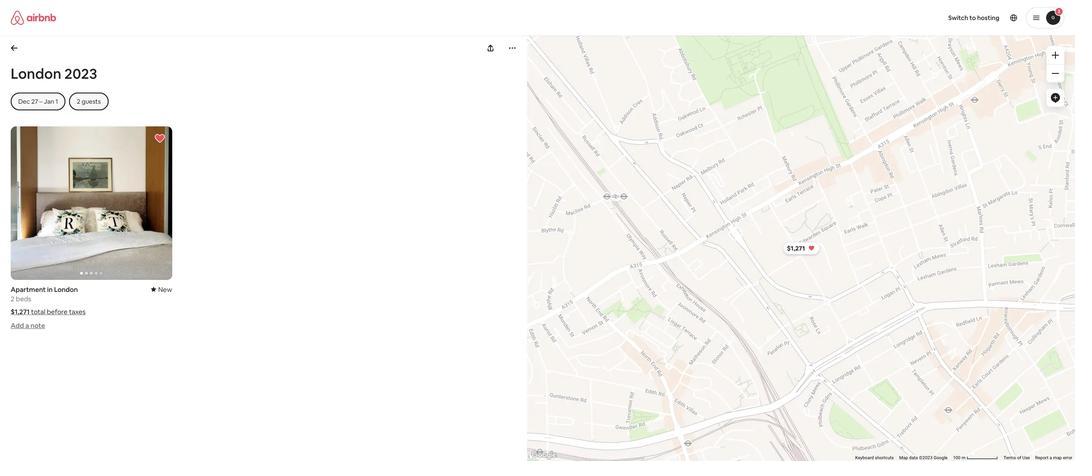 Task type: vqa. For each thing, say whether or not it's contained in the screenshot.
Show more dates link
no



Task type: locate. For each thing, give the bounding box(es) containing it.
$1,271 inside apartment in london 2 beds $1,271 total before taxes
[[11, 308, 30, 316]]

london right in
[[54, 285, 78, 294]]

report a map error link
[[1036, 456, 1073, 461]]

google
[[934, 456, 948, 461]]

100 m button
[[951, 455, 1001, 461]]

1 vertical spatial london
[[54, 285, 78, 294]]

of
[[1018, 456, 1022, 461]]

to
[[970, 14, 976, 22]]

$1,271
[[787, 244, 805, 252], [11, 308, 30, 316]]

london inside apartment in london 2 beds $1,271 total before taxes
[[54, 285, 78, 294]]

add a place to the map image
[[1051, 93, 1061, 103]]

google image
[[530, 450, 559, 461]]

report
[[1036, 456, 1049, 461]]

$1,271 inside $1,271 button
[[787, 244, 805, 252]]

keyboard shortcuts
[[856, 456, 894, 461]]

keyboard shortcuts button
[[856, 455, 894, 461]]

2 left beds
[[11, 295, 14, 303]]

group
[[11, 126, 172, 280]]

27
[[31, 98, 38, 106]]

0 horizontal spatial 2
[[11, 295, 14, 303]]

2
[[1058, 8, 1061, 14], [77, 98, 80, 106], [11, 295, 14, 303]]

a right add
[[25, 321, 29, 330]]

terms of use link
[[1004, 456, 1030, 461]]

map
[[900, 456, 908, 461]]

a
[[25, 321, 29, 330], [1050, 456, 1052, 461]]

2 button
[[1027, 7, 1065, 29]]

london up the 27
[[11, 65, 61, 83]]

2 vertical spatial 2
[[11, 295, 14, 303]]

1 vertical spatial $1,271
[[11, 308, 30, 316]]

new
[[158, 285, 172, 294]]

2 for 2
[[1058, 8, 1061, 14]]

2 left guests
[[77, 98, 80, 106]]

1 vertical spatial a
[[1050, 456, 1052, 461]]

report a map error
[[1036, 456, 1073, 461]]

switch to hosting
[[949, 14, 1000, 22]]

switch
[[949, 14, 969, 22]]

london
[[11, 65, 61, 83], [54, 285, 78, 294]]

remove from wishlist: apartment in london image
[[154, 133, 165, 144]]

2 inside the profile element
[[1058, 8, 1061, 14]]

total
[[31, 308, 45, 316]]

1 horizontal spatial a
[[1050, 456, 1052, 461]]

a left map
[[1050, 456, 1052, 461]]

1 horizontal spatial 2
[[77, 98, 80, 106]]

100 m
[[953, 456, 967, 461]]

beds
[[16, 295, 31, 303]]

add a note
[[11, 321, 45, 330]]

new place to stay image
[[151, 285, 172, 294]]

note
[[30, 321, 45, 330]]

zoom out image
[[1052, 70, 1059, 77]]

google map
including 1 saved stay. region
[[527, 0, 1076, 461]]

0 horizontal spatial a
[[25, 321, 29, 330]]

0 vertical spatial $1,271
[[787, 244, 805, 252]]

$1,271 button
[[783, 242, 820, 255]]

2 up zoom in icon
[[1058, 8, 1061, 14]]

–
[[39, 98, 43, 106]]

keyboard
[[856, 456, 874, 461]]

0 vertical spatial a
[[25, 321, 29, 330]]

0 vertical spatial 2
[[1058, 8, 1061, 14]]

2 horizontal spatial 2
[[1058, 8, 1061, 14]]

1 vertical spatial 2
[[77, 98, 80, 106]]

0 horizontal spatial $1,271
[[11, 308, 30, 316]]

1 horizontal spatial $1,271
[[787, 244, 805, 252]]

switch to hosting link
[[943, 8, 1005, 27]]



Task type: describe. For each thing, give the bounding box(es) containing it.
apartment in london 2 beds $1,271 total before taxes
[[11, 285, 86, 316]]

terms of use
[[1004, 456, 1030, 461]]

0 vertical spatial london
[[11, 65, 61, 83]]

zoom in image
[[1052, 52, 1059, 59]]

guests
[[82, 98, 101, 106]]

dec
[[18, 98, 30, 106]]

a for report
[[1050, 456, 1052, 461]]

m
[[962, 456, 966, 461]]

hosting
[[978, 14, 1000, 22]]

2 guests button
[[69, 93, 108, 110]]

add
[[11, 321, 24, 330]]

add a note button
[[11, 321, 45, 330]]

100
[[953, 456, 961, 461]]

taxes
[[69, 308, 86, 316]]

a for add
[[25, 321, 29, 330]]

map
[[1054, 456, 1062, 461]]

profile element
[[548, 0, 1065, 36]]

before
[[47, 308, 68, 316]]

2023
[[64, 65, 97, 83]]

map data ©2023 google
[[900, 456, 948, 461]]

error
[[1063, 456, 1073, 461]]

©2023
[[919, 456, 933, 461]]

jan
[[44, 98, 54, 106]]

data
[[910, 456, 918, 461]]

2 inside apartment in london 2 beds $1,271 total before taxes
[[11, 295, 14, 303]]

apartment
[[11, 285, 46, 294]]

use
[[1023, 456, 1030, 461]]

london 2023
[[11, 65, 97, 83]]

dec 27 – jan 1
[[18, 98, 58, 106]]

1
[[55, 98, 58, 106]]

dec 27 – jan 1 button
[[11, 93, 66, 110]]

in
[[47, 285, 53, 294]]

2 for 2 guests
[[77, 98, 80, 106]]

terms
[[1004, 456, 1017, 461]]

2 guests
[[77, 98, 101, 106]]

shortcuts
[[875, 456, 894, 461]]



